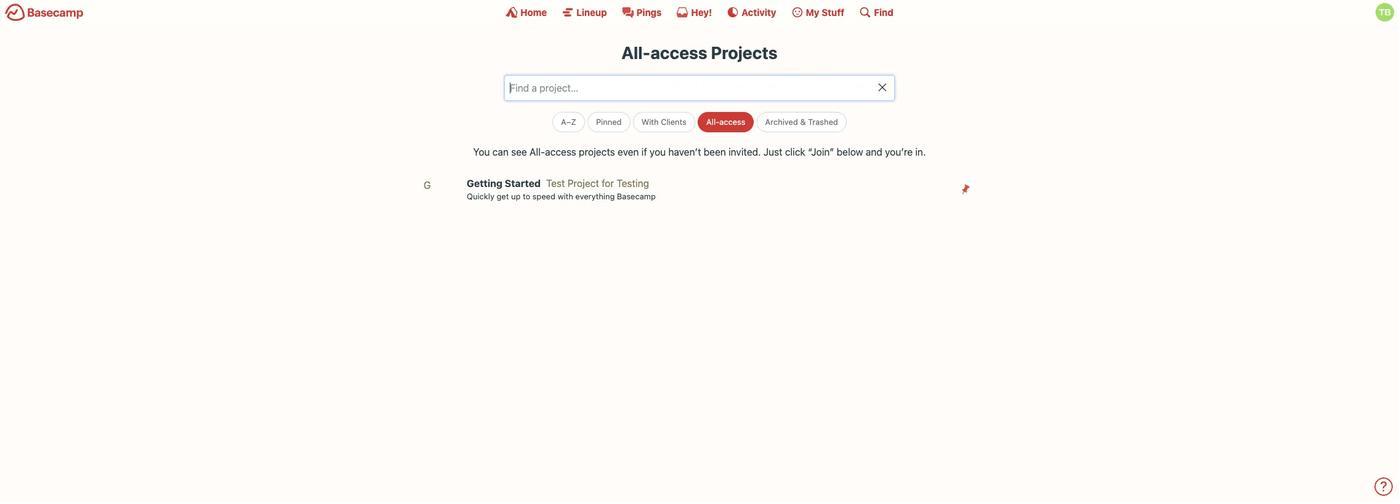 Task type: vqa. For each thing, say whether or not it's contained in the screenshot.
'W.'
no



Task type: locate. For each thing, give the bounding box(es) containing it.
pings button
[[622, 6, 662, 18]]

2 vertical spatial access
[[545, 147, 577, 158]]

1 vertical spatial access
[[720, 117, 746, 127]]

None submit
[[956, 180, 976, 199]]

tim burton image
[[1376, 3, 1395, 22]]

find
[[875, 6, 894, 18]]

access inside navigation
[[720, 117, 746, 127]]

for
[[602, 178, 614, 189]]

a–z
[[561, 117, 577, 127]]

with clients
[[642, 117, 687, 127]]

main element
[[0, 0, 1400, 24]]

all-
[[622, 42, 651, 63], [707, 117, 720, 127], [530, 147, 545, 158]]

archived
[[766, 117, 798, 127]]

to
[[523, 192, 531, 201]]

can
[[493, 147, 509, 158]]

2 horizontal spatial all-
[[707, 117, 720, 127]]

a–z link
[[553, 112, 585, 132]]

been
[[704, 147, 726, 158]]

0 horizontal spatial all-
[[530, 147, 545, 158]]

all- up been
[[707, 117, 720, 127]]

click
[[785, 147, 806, 158]]

access down a–z link
[[545, 147, 577, 158]]

switch accounts image
[[5, 3, 84, 22]]

hey!
[[692, 6, 712, 18]]

with clients link
[[633, 112, 696, 132]]

archived & trashed link
[[757, 112, 847, 132]]

all-access projects
[[622, 42, 778, 63]]

pinned
[[596, 117, 622, 127]]

"join"
[[808, 147, 835, 158]]

home link
[[506, 6, 547, 18]]

lineup link
[[562, 6, 607, 18]]

2 horizontal spatial access
[[720, 117, 746, 127]]

0 horizontal spatial access
[[545, 147, 577, 158]]

even
[[618, 147, 639, 158]]

testing
[[617, 178, 649, 189]]

clients
[[661, 117, 687, 127]]

invited.
[[729, 147, 761, 158]]

all- down pings "popup button"
[[622, 42, 651, 63]]

my stuff
[[806, 6, 845, 18]]

1 vertical spatial all-
[[707, 117, 720, 127]]

2 vertical spatial all-
[[530, 147, 545, 158]]

all- right see
[[530, 147, 545, 158]]

below
[[837, 147, 864, 158]]

getting
[[467, 178, 503, 189]]

all- for all-access projects
[[622, 42, 651, 63]]

0 vertical spatial all-
[[622, 42, 651, 63]]

1 horizontal spatial access
[[651, 42, 708, 63]]

all-access
[[707, 117, 746, 127]]

access
[[651, 42, 708, 63], [720, 117, 746, 127], [545, 147, 577, 158]]

access up invited.
[[720, 117, 746, 127]]

test
[[546, 178, 565, 189]]

find button
[[860, 6, 894, 18]]

1 horizontal spatial all-
[[622, 42, 651, 63]]

in.
[[916, 147, 926, 158]]

navigation
[[375, 107, 1025, 132]]

with
[[642, 117, 659, 127]]

getting started test project for testing quickly get up to speed with everything basecamp
[[467, 178, 656, 201]]

speed
[[533, 192, 556, 201]]

all- inside the all projects & teams region
[[530, 147, 545, 158]]

all-access link
[[698, 112, 754, 132]]

pinned link
[[588, 112, 631, 132]]

archived & trashed
[[766, 117, 839, 127]]

access up find a project… text field
[[651, 42, 708, 63]]

with
[[558, 192, 573, 201]]

0 vertical spatial access
[[651, 42, 708, 63]]

quickly
[[467, 192, 495, 201]]

activity
[[742, 6, 777, 18]]



Task type: describe. For each thing, give the bounding box(es) containing it.
hey! button
[[677, 6, 712, 18]]

home
[[521, 6, 547, 18]]

you can see all-access projects even if you haven't been invited. just click "join" below and you're in.
[[474, 147, 926, 158]]

my stuff button
[[791, 6, 845, 18]]

started
[[505, 178, 541, 189]]

projects
[[579, 147, 615, 158]]

see
[[511, 147, 527, 158]]

get
[[497, 192, 509, 201]]

you're
[[885, 147, 913, 158]]

Find a project… text field
[[505, 75, 895, 101]]

access for all-access projects
[[651, 42, 708, 63]]

you
[[474, 147, 490, 158]]

projects
[[711, 42, 778, 63]]

access inside the all projects & teams region
[[545, 147, 577, 158]]

lineup
[[577, 6, 607, 18]]

activity link
[[727, 6, 777, 18]]

access for all-access
[[720, 117, 746, 127]]

none submit inside the all projects & teams region
[[956, 180, 976, 199]]

trashed
[[808, 117, 839, 127]]

if
[[642, 147, 647, 158]]

haven't
[[669, 147, 701, 158]]

my
[[806, 6, 820, 18]]

navigation containing a–z
[[375, 107, 1025, 132]]

pings
[[637, 6, 662, 18]]

everything
[[576, 192, 615, 201]]

up
[[511, 192, 521, 201]]

all projects & teams region
[[375, 145, 1025, 207]]

you
[[650, 147, 666, 158]]

just
[[764, 147, 783, 158]]

g
[[424, 180, 431, 191]]

project
[[568, 178, 599, 189]]

all- for all-access
[[707, 117, 720, 127]]

and
[[866, 147, 883, 158]]

stuff
[[822, 6, 845, 18]]

basecamp
[[617, 192, 656, 201]]

&
[[801, 117, 806, 127]]



